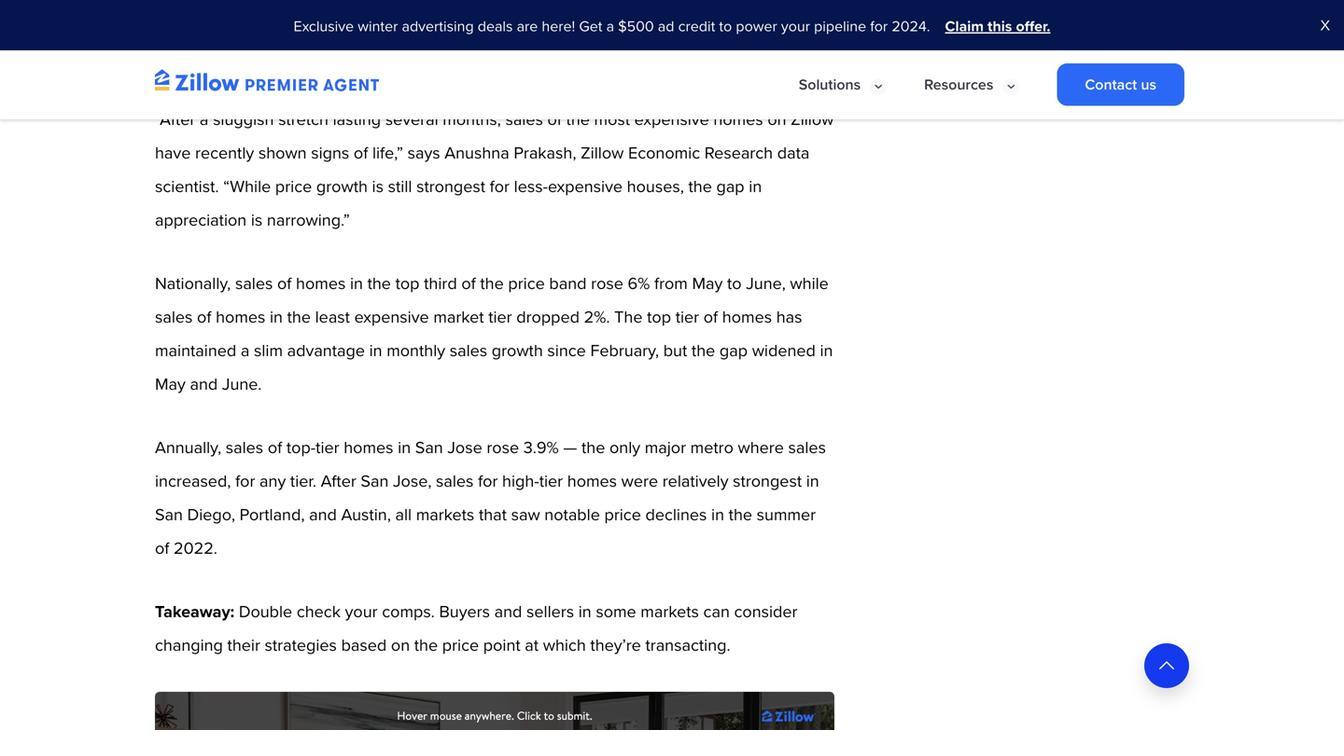 Task type: describe. For each thing, give the bounding box(es) containing it.
price inside double check your comps. buyers and sellers in some markets can consider changing their strategies based on the price point at which they're transacting.
[[442, 633, 479, 658]]

0 vertical spatial to
[[719, 15, 732, 37]]

6%
[[628, 271, 650, 296]]

rose inside annually, sales of top-tier homes in san jose rose 3.9% — the only major metro where sales increased, for any tier. after san jose, sales for high-tier homes were relatively strongest in san diego, portland, and austin, all markets that saw notable price declines in the summer of 2022.
[[487, 435, 519, 460]]

markets inside double check your comps. buyers and sellers in some markets can consider changing their strategies based on the price point at which they're transacting.
[[641, 600, 699, 624]]

—
[[563, 435, 577, 460]]

some
[[596, 600, 636, 624]]

the right —
[[582, 435, 605, 460]]

only
[[610, 435, 640, 460]]

takeaway:
[[155, 600, 234, 624]]

monthly
[[387, 338, 445, 363]]

at
[[525, 633, 539, 658]]

"after
[[155, 107, 195, 131]]

us
[[1141, 73, 1157, 96]]

0 horizontal spatial may
[[155, 372, 186, 397]]

contact
[[1085, 73, 1137, 96]]

deals
[[478, 15, 513, 37]]

homes up least
[[296, 271, 346, 296]]

homes up slim
[[216, 305, 265, 329]]

any
[[260, 469, 286, 494]]

says
[[408, 140, 440, 165]]

major
[[645, 435, 686, 460]]

of up maintained on the top of page
[[197, 305, 211, 329]]

maintained
[[155, 338, 236, 363]]

double check your comps. buyers and sellers in some markets can consider changing their strategies based on the price point at which they're transacting.
[[155, 600, 798, 658]]

annually,
[[155, 435, 221, 460]]

declines
[[645, 503, 707, 527]]

and inside double check your comps. buyers and sellers in some markets can consider changing their strategies based on the price point at which they're transacting.
[[494, 600, 522, 624]]

on inside double check your comps. buyers and sellers in some markets can consider changing their strategies based on the price point at which they're transacting.
[[391, 633, 410, 658]]

a inside nationally, sales of homes in the top third of the price band rose 6% from may to june, while sales of homes in the least expensive market tier dropped 2%. the top tier of homes has maintained a slim advantage in monthly sales growth since february, but the gap widened in may and june.
[[241, 338, 250, 363]]

all
[[395, 503, 412, 527]]

can
[[703, 600, 730, 624]]

1 horizontal spatial is
[[372, 174, 384, 199]]

since inside sales of the most expensive third of homes have fallen less since last year than sales of bottom-tier homes in 28 of the 50 largest metro areas.
[[662, 10, 701, 34]]

claim
[[945, 15, 984, 37]]

to inside nationally, sales of homes in the top third of the price band rose 6% from may to june, while sales of homes in the least expensive market tier dropped 2%. the top tier of homes has maintained a slim advantage in monthly sales growth since february, but the gap widened in may and june.
[[727, 271, 742, 296]]

for left 2024.
[[870, 15, 888, 37]]

data
[[777, 140, 810, 165]]

june,
[[746, 271, 786, 296]]

summer
[[757, 503, 816, 527]]

high-
[[502, 469, 539, 494]]

while
[[790, 271, 829, 296]]

the left 50
[[415, 43, 439, 68]]

last
[[705, 10, 731, 34]]

sluggish
[[213, 107, 274, 131]]

and inside nationally, sales of homes in the top third of the price band rose 6% from may to june, while sales of homes in the least expensive market tier dropped 2%. the top tier of homes has maintained a slim advantage in monthly sales growth since february, but the gap widened in may and june.
[[190, 372, 218, 397]]

homes down june,
[[722, 305, 772, 329]]

check
[[297, 600, 341, 624]]

but
[[663, 338, 687, 363]]

metro inside sales of the most expensive third of homes have fallen less since last year than sales of bottom-tier homes in 28 of the 50 largest metro areas.
[[522, 43, 565, 68]]

from
[[654, 271, 688, 296]]

sales down nationally,
[[155, 305, 193, 329]]

expensive up economic at the top of page
[[634, 107, 709, 131]]

of up market
[[461, 271, 476, 296]]

of left has
[[704, 305, 718, 329]]

relatively
[[662, 469, 729, 494]]

in inside "after a sluggish stretch lasting several months, sales of the most expensive homes on zillow have recently shown signs of life," says anushna prakash, zillow economic research data scientist. "while price growth is still strongest for less-expensive houses, the gap in appreciation is narrowing."
[[749, 174, 762, 199]]

where
[[738, 435, 784, 460]]

homes up largest at left top
[[491, 10, 541, 34]]

sales down jose
[[436, 469, 474, 494]]

and inside annually, sales of top-tier homes in san jose rose 3.9% — the only major metro where sales increased, for any tier. after san jose, sales for high-tier homes were relatively strongest in san diego, portland, and austin, all markets that saw notable price declines in the summer of 2022.
[[309, 503, 337, 527]]

portland,
[[240, 503, 305, 527]]

of right sales
[[269, 10, 283, 34]]

this
[[988, 15, 1012, 37]]

slim
[[254, 338, 283, 363]]

life,"
[[372, 140, 403, 165]]

solutions
[[799, 73, 861, 96]]

shown
[[258, 140, 307, 165]]

homes up after
[[344, 435, 393, 460]]

0 horizontal spatial top
[[395, 271, 420, 296]]

claim this offer.
[[945, 15, 1051, 37]]

they're
[[590, 633, 641, 658]]

buyers
[[439, 600, 490, 624]]

the
[[614, 305, 643, 329]]

homes inside "after a sluggish stretch lasting several months, sales of the most expensive homes on zillow have recently shown signs of life," says anushna prakash, zillow economic research data scientist. "while price growth is still strongest for less-expensive houses, the gap in appreciation is narrowing."
[[714, 107, 763, 131]]

signs
[[311, 140, 349, 165]]

diego,
[[187, 503, 235, 527]]

transacting.
[[645, 633, 731, 658]]

anushna
[[445, 140, 509, 165]]

sales down market
[[450, 338, 487, 363]]

advertising
[[402, 15, 474, 37]]

0 vertical spatial san
[[415, 435, 443, 460]]

x
[[1320, 14, 1330, 36]]

widened
[[752, 338, 816, 363]]

sales inside sales of the most expensive third of homes have fallen less since last year than sales of bottom-tier homes in 28 of the 50 largest metro areas.
[[155, 43, 193, 68]]

several
[[385, 107, 438, 131]]

growth inside nationally, sales of homes in the top third of the price band rose 6% from may to june, while sales of homes in the least expensive market tier dropped 2%. the top tier of homes has maintained a slim advantage in monthly sales growth since february, but the gap widened in may and june.
[[492, 338, 543, 363]]

1 vertical spatial is
[[251, 208, 263, 232]]

$500
[[618, 15, 654, 37]]

band
[[549, 271, 587, 296]]

of up 'prakash,'
[[547, 107, 562, 131]]

markets inside annually, sales of top-tier homes in san jose rose 3.9% — the only major metro where sales increased, for any tier. after san jose, sales for high-tier homes were relatively strongest in san diego, portland, and austin, all markets that saw notable price declines in the summer of 2022.
[[416, 503, 474, 527]]

get
[[579, 15, 603, 37]]

most inside sales of the most expensive third of homes have fallen less since last year than sales of bottom-tier homes in 28 of the 50 largest metro areas.
[[315, 10, 351, 34]]

for left high-
[[478, 469, 498, 494]]

power
[[736, 15, 777, 37]]

third inside sales of the most expensive third of homes have fallen less since last year than sales of bottom-tier homes in 28 of the 50 largest metro areas.
[[435, 10, 468, 34]]

contact us
[[1085, 73, 1157, 96]]

dropped
[[516, 305, 580, 329]]

that
[[479, 503, 507, 527]]

in inside double check your comps. buyers and sellers in some markets can consider changing their strategies based on the price point at which they're transacting.
[[578, 600, 591, 624]]

in inside sales of the most expensive third of homes have fallen less since last year than sales of bottom-tier homes in 28 of the 50 largest metro areas.
[[355, 43, 368, 68]]

of left bottom-
[[197, 43, 211, 68]]

scientist.
[[155, 174, 219, 199]]

after
[[321, 469, 356, 494]]

the left the summer
[[729, 503, 752, 527]]

0 vertical spatial a
[[606, 15, 614, 37]]

economic
[[628, 140, 700, 165]]

"after a sluggish stretch lasting several months, sales of the most expensive homes on zillow have recently shown signs of life," says anushna prakash, zillow economic research data scientist. "while price growth is still strongest for less-expensive houses, the gap in appreciation is narrowing."
[[155, 107, 834, 232]]

of up largest at left top
[[472, 10, 486, 34]]

recently
[[195, 140, 254, 165]]

growth inside "after a sluggish stretch lasting several months, sales of the most expensive homes on zillow have recently shown signs of life," says anushna prakash, zillow economic research data scientist. "while price growth is still strongest for less-expensive houses, the gap in appreciation is narrowing."
[[316, 174, 368, 199]]

offer.
[[1016, 15, 1051, 37]]

28
[[373, 43, 392, 68]]

since inside nationally, sales of homes in the top third of the price band rose 6% from may to june, while sales of homes in the least expensive market tier dropped 2%. the top tier of homes has maintained a slim advantage in monthly sales growth since february, but the gap widened in may and june.
[[547, 338, 586, 363]]

of right 28
[[397, 43, 411, 68]]

double
[[239, 600, 292, 624]]

areas.
[[570, 43, 614, 68]]

appreciation
[[155, 208, 247, 232]]

the left least
[[287, 305, 311, 329]]

expensive inside sales of the most expensive third of homes have fallen less since last year than sales of bottom-tier homes in 28 of the 50 largest metro areas.
[[356, 10, 430, 34]]

based
[[341, 633, 387, 658]]

resources link
[[906, 63, 1003, 106]]

sellers
[[526, 600, 574, 624]]

winter
[[358, 15, 398, 37]]

strongest inside "after a sluggish stretch lasting several months, sales of the most expensive homes on zillow have recently shown signs of life," says anushna prakash, zillow economic research data scientist. "while price growth is still strongest for less-expensive houses, the gap in appreciation is narrowing."
[[416, 174, 485, 199]]

of left the 2022.
[[155, 536, 169, 561]]

exclusive
[[294, 15, 354, 37]]



Task type: vqa. For each thing, say whether or not it's contained in the screenshot.
"170K" link
no



Task type: locate. For each thing, give the bounding box(es) containing it.
2024.
[[892, 15, 930, 37]]

0 horizontal spatial san
[[155, 503, 183, 527]]

houses,
[[627, 174, 684, 199]]

expensive up 28
[[356, 10, 430, 34]]

your inside double check your comps. buyers and sellers in some markets can consider changing their strategies based on the price point at which they're transacting.
[[345, 600, 378, 624]]

sales up the "after
[[155, 43, 193, 68]]

is
[[372, 174, 384, 199], [251, 208, 263, 232]]

2 horizontal spatial san
[[415, 435, 443, 460]]

jose,
[[393, 469, 432, 494]]

third up market
[[424, 271, 457, 296]]

tier up after
[[316, 435, 339, 460]]

the down comps. at the left bottom
[[414, 633, 438, 658]]

1 horizontal spatial since
[[662, 10, 701, 34]]

2 horizontal spatial a
[[606, 15, 614, 37]]

0 horizontal spatial and
[[190, 372, 218, 397]]

in left some
[[578, 600, 591, 624]]

0 vertical spatial third
[[435, 10, 468, 34]]

expensive down 'prakash,'
[[548, 174, 623, 199]]

in
[[355, 43, 368, 68], [749, 174, 762, 199], [350, 271, 363, 296], [270, 305, 283, 329], [369, 338, 382, 363], [820, 338, 833, 363], [398, 435, 411, 460], [806, 469, 819, 494], [711, 503, 724, 527], [578, 600, 591, 624]]

third inside nationally, sales of homes in the top third of the price band rose 6% from may to june, while sales of homes in the least expensive market tier dropped 2%. the top tier of homes has maintained a slim advantage in monthly sales growth since february, but the gap widened in may and june.
[[424, 271, 457, 296]]

1 vertical spatial strongest
[[733, 469, 802, 494]]

annually, sales of top-tier homes in san jose rose 3.9% — the only major metro where sales increased, for any tier. after san jose, sales for high-tier homes were relatively strongest in san diego, portland, and austin, all markets that saw notable price declines in the summer of 2022.
[[155, 435, 826, 561]]

expensive up monthly at the left
[[354, 305, 429, 329]]

1 vertical spatial rose
[[487, 435, 519, 460]]

nationally,
[[155, 271, 231, 296]]

rose left 6%
[[591, 271, 623, 296]]

homes down the "exclusive"
[[301, 43, 351, 68]]

1 vertical spatial markets
[[641, 600, 699, 624]]

less-
[[514, 174, 548, 199]]

homes
[[491, 10, 541, 34], [301, 43, 351, 68], [714, 107, 763, 131], [296, 271, 346, 296], [216, 305, 265, 329], [722, 305, 772, 329], [344, 435, 393, 460], [567, 469, 617, 494]]

are
[[517, 15, 538, 37]]

in up slim
[[270, 305, 283, 329]]

narrowing."
[[267, 208, 350, 232]]

markets right all
[[416, 503, 474, 527]]

1 vertical spatial gap
[[720, 338, 748, 363]]

for
[[870, 15, 888, 37], [490, 174, 510, 199], [235, 469, 255, 494], [478, 469, 498, 494]]

strongest down where
[[733, 469, 802, 494]]

markets
[[416, 503, 474, 527], [641, 600, 699, 624]]

nationally, sales of homes in the top third of the price band rose 6% from may to june, while sales of homes in the least expensive market tier dropped 2%. the top tier of homes has maintained a slim advantage in monthly sales growth since february, but the gap widened in may and june.
[[155, 271, 833, 397]]

fallen
[[585, 10, 625, 34]]

tier up but at the top
[[676, 305, 699, 329]]

1 vertical spatial on
[[391, 633, 410, 658]]

top-
[[286, 435, 316, 460]]

since left the last
[[662, 10, 701, 34]]

0 vertical spatial growth
[[316, 174, 368, 199]]

"while
[[223, 174, 271, 199]]

1 vertical spatial to
[[727, 271, 742, 296]]

strongest down anushna
[[416, 174, 485, 199]]

1 horizontal spatial growth
[[492, 338, 543, 363]]

0 horizontal spatial strongest
[[416, 174, 485, 199]]

metro down here! at left top
[[522, 43, 565, 68]]

advantage
[[287, 338, 365, 363]]

zillow right 'prakash,'
[[581, 140, 624, 165]]

2 vertical spatial and
[[494, 600, 522, 624]]

lasting
[[333, 107, 381, 131]]

1 horizontal spatial your
[[781, 15, 810, 37]]

in down relatively
[[711, 503, 724, 527]]

credit
[[678, 15, 715, 37]]

0 vertical spatial zillow
[[791, 107, 834, 131]]

gap left widened at top right
[[720, 338, 748, 363]]

third
[[435, 10, 468, 34], [424, 271, 457, 296]]

in up the summer
[[806, 469, 819, 494]]

since down dropped
[[547, 338, 586, 363]]

have inside sales of the most expensive third of homes have fallen less since last year than sales of bottom-tier homes in 28 of the 50 largest metro areas.
[[545, 10, 581, 34]]

for inside "after a sluggish stretch lasting several months, sales of the most expensive homes on zillow have recently shown signs of life," says anushna prakash, zillow economic research data scientist. "while price growth is still strongest for less-expensive houses, the gap in appreciation is narrowing."
[[490, 174, 510, 199]]

for left less-
[[490, 174, 510, 199]]

stretch
[[278, 107, 329, 131]]

has
[[776, 305, 802, 329]]

resources
[[924, 73, 994, 96]]

gap
[[716, 174, 745, 199], [720, 338, 748, 363]]

for left any
[[235, 469, 255, 494]]

1 vertical spatial top
[[647, 305, 671, 329]]

rose inside nationally, sales of homes in the top third of the price band rose 6% from may to june, while sales of homes in the least expensive market tier dropped 2%. the top tier of homes has maintained a slim advantage in monthly sales growth since february, but the gap widened in may and june.
[[591, 271, 623, 296]]

sales up any
[[226, 435, 263, 460]]

1 horizontal spatial a
[[241, 338, 250, 363]]

strategies
[[265, 633, 337, 658]]

0 horizontal spatial most
[[315, 10, 351, 34]]

metro up relatively
[[690, 435, 734, 460]]

market
[[433, 305, 484, 329]]

1 vertical spatial and
[[309, 503, 337, 527]]

san down increased,
[[155, 503, 183, 527]]

of left top-
[[268, 435, 282, 460]]

and down after
[[309, 503, 337, 527]]

the up market
[[480, 271, 504, 296]]

0 vertical spatial strongest
[[416, 174, 485, 199]]

saw
[[511, 503, 540, 527]]

metro
[[522, 43, 565, 68], [690, 435, 734, 460]]

0 vertical spatial may
[[692, 271, 723, 296]]

sales right where
[[788, 435, 826, 460]]

2 vertical spatial san
[[155, 503, 183, 527]]

have inside "after a sluggish stretch lasting several months, sales of the most expensive homes on zillow have recently shown signs of life," says anushna prakash, zillow economic research data scientist. "while price growth is still strongest for less-expensive houses, the gap in appreciation is narrowing."
[[155, 140, 191, 165]]

in right widened at top right
[[820, 338, 833, 363]]

1 vertical spatial your
[[345, 600, 378, 624]]

0 vertical spatial metro
[[522, 43, 565, 68]]

solutions link
[[780, 63, 870, 106]]

bottom-
[[216, 43, 273, 68]]

to left year
[[719, 15, 732, 37]]

2 vertical spatial a
[[241, 338, 250, 363]]

0 horizontal spatial have
[[155, 140, 191, 165]]

0 vertical spatial on
[[768, 107, 786, 131]]

and down maintained on the top of page
[[190, 372, 218, 397]]

austin,
[[341, 503, 391, 527]]

price inside "after a sluggish stretch lasting several months, sales of the most expensive homes on zillow have recently shown signs of life," says anushna prakash, zillow economic research data scientist. "while price growth is still strongest for less-expensive houses, the gap in appreciation is narrowing."
[[275, 174, 312, 199]]

gap down research
[[716, 174, 745, 199]]

0 horizontal spatial is
[[251, 208, 263, 232]]

in left monthly at the left
[[369, 338, 382, 363]]

1 vertical spatial zillow
[[581, 140, 624, 165]]

0 vertical spatial most
[[315, 10, 351, 34]]

san
[[415, 435, 443, 460], [361, 469, 389, 494], [155, 503, 183, 527]]

to left june,
[[727, 271, 742, 296]]

1 vertical spatial metro
[[690, 435, 734, 460]]

price down buyers
[[442, 633, 479, 658]]

0 horizontal spatial markets
[[416, 503, 474, 527]]

tier down 3.9%
[[539, 469, 563, 494]]

0 horizontal spatial metro
[[522, 43, 565, 68]]

0 vertical spatial since
[[662, 10, 701, 34]]

changing
[[155, 633, 223, 658]]

is left still
[[372, 174, 384, 199]]

tier down the "exclusive"
[[273, 43, 297, 68]]

increased,
[[155, 469, 231, 494]]

in up jose,
[[398, 435, 411, 460]]

gap inside nationally, sales of homes in the top third of the price band rose 6% from may to june, while sales of homes in the least expensive market tier dropped 2%. the top tier of homes has maintained a slim advantage in monthly sales growth since february, but the gap widened in may and june.
[[720, 338, 748, 363]]

growth
[[316, 174, 368, 199], [492, 338, 543, 363]]

1 horizontal spatial markets
[[641, 600, 699, 624]]

2022.
[[174, 536, 217, 561]]

1 vertical spatial since
[[547, 338, 586, 363]]

1 horizontal spatial most
[[594, 107, 630, 131]]

2%.
[[584, 305, 610, 329]]

were
[[621, 469, 658, 494]]

0 vertical spatial top
[[395, 271, 420, 296]]

most left 'winter' on the left of the page
[[315, 10, 351, 34]]

in up least
[[350, 271, 363, 296]]

zillow
[[791, 107, 834, 131], [581, 140, 624, 165]]

the right but at the top
[[692, 338, 715, 363]]

0 vertical spatial rose
[[591, 271, 623, 296]]

san left jose
[[415, 435, 443, 460]]

0 horizontal spatial zillow
[[581, 140, 624, 165]]

0 vertical spatial your
[[781, 15, 810, 37]]

and up point at the bottom
[[494, 600, 522, 624]]

1 vertical spatial most
[[594, 107, 630, 131]]

point
[[483, 633, 521, 658]]

tier inside sales of the most expensive third of homes have fallen less since last year than sales of bottom-tier homes in 28 of the 50 largest metro areas.
[[273, 43, 297, 68]]

1 vertical spatial san
[[361, 469, 389, 494]]

0 vertical spatial is
[[372, 174, 384, 199]]

markets up transacting.
[[641, 600, 699, 624]]

homes up notable
[[567, 469, 617, 494]]

research
[[705, 140, 773, 165]]

least
[[315, 305, 350, 329]]

most inside "after a sluggish stretch lasting several months, sales of the most expensive homes on zillow have recently shown signs of life," says anushna prakash, zillow economic research data scientist. "while price growth is still strongest for less-expensive houses, the gap in appreciation is narrowing."
[[594, 107, 630, 131]]

1 vertical spatial a
[[200, 107, 209, 131]]

2 horizontal spatial and
[[494, 600, 522, 624]]

metro inside annually, sales of top-tier homes in san jose rose 3.9% — the only major metro where sales increased, for any tier. after san jose, sales for high-tier homes were relatively strongest in san diego, portland, and austin, all markets that saw notable price declines in the summer of 2022.
[[690, 435, 734, 460]]

in left 28
[[355, 43, 368, 68]]

ad
[[658, 15, 674, 37]]

expensive inside nationally, sales of homes in the top third of the price band rose 6% from may to june, while sales of homes in the least expensive market tier dropped 2%. the top tier of homes has maintained a slim advantage in monthly sales growth since february, but the gap widened in may and june.
[[354, 305, 429, 329]]

0 vertical spatial gap
[[716, 174, 745, 199]]

1 vertical spatial growth
[[492, 338, 543, 363]]

0 horizontal spatial your
[[345, 600, 378, 624]]

1 horizontal spatial san
[[361, 469, 389, 494]]

rose right jose
[[487, 435, 519, 460]]

exclusive winter advertising deals are here! get a $500 ad credit to power your pipeline for 2024.
[[294, 15, 930, 37]]

price inside nationally, sales of homes in the top third of the price band rose 6% from may to june, while sales of homes in the least expensive market tier dropped 2%. the top tier of homes has maintained a slim advantage in monthly sales growth since february, but the gap widened in may and june.
[[508, 271, 545, 296]]

growth down signs
[[316, 174, 368, 199]]

sales up 'prakash,'
[[505, 107, 543, 131]]

third up 50
[[435, 10, 468, 34]]

is down "while
[[251, 208, 263, 232]]

a
[[606, 15, 614, 37], [200, 107, 209, 131], [241, 338, 250, 363]]

0 horizontal spatial growth
[[316, 174, 368, 199]]

a right the get
[[606, 15, 614, 37]]

of down narrowing."
[[277, 271, 292, 296]]

0 horizontal spatial rose
[[487, 435, 519, 460]]

a right the "after
[[200, 107, 209, 131]]

the right sales
[[287, 10, 311, 34]]

sales inside "after a sluggish stretch lasting several months, sales of the most expensive homes on zillow have recently shown signs of life," says anushna prakash, zillow economic research data scientist. "while price growth is still strongest for less-expensive houses, the gap in appreciation is narrowing."
[[505, 107, 543, 131]]

1 horizontal spatial rose
[[591, 271, 623, 296]]

0 vertical spatial markets
[[416, 503, 474, 527]]

notable
[[544, 503, 600, 527]]

the right houses,
[[688, 174, 712, 199]]

price up dropped
[[508, 271, 545, 296]]

0 vertical spatial have
[[545, 10, 581, 34]]

1 horizontal spatial and
[[309, 503, 337, 527]]

1 vertical spatial third
[[424, 271, 457, 296]]

sales right nationally,
[[235, 271, 273, 296]]

on
[[768, 107, 786, 131], [391, 633, 410, 658]]

top
[[395, 271, 420, 296], [647, 305, 671, 329]]

may right from
[[692, 271, 723, 296]]

a left slim
[[241, 338, 250, 363]]

jose
[[447, 435, 482, 460]]

zillow down solutions 'link'
[[791, 107, 834, 131]]

may
[[692, 271, 723, 296], [155, 372, 186, 397]]

on up data
[[768, 107, 786, 131]]

homes up research
[[714, 107, 763, 131]]

the up 'prakash,'
[[566, 107, 590, 131]]

and
[[190, 372, 218, 397], [309, 503, 337, 527], [494, 600, 522, 624]]

1 horizontal spatial strongest
[[733, 469, 802, 494]]

of left life,"
[[354, 140, 368, 165]]

san up austin,
[[361, 469, 389, 494]]

price down shown
[[275, 174, 312, 199]]

your
[[781, 15, 810, 37], [345, 600, 378, 624]]

have down the "after
[[155, 140, 191, 165]]

1 horizontal spatial on
[[768, 107, 786, 131]]

your right power
[[781, 15, 810, 37]]

gap inside "after a sluggish stretch lasting several months, sales of the most expensive homes on zillow have recently shown signs of life," says anushna prakash, zillow economic research data scientist. "while price growth is still strongest for less-expensive houses, the gap in appreciation is narrowing."
[[716, 174, 745, 199]]

tier right market
[[488, 305, 512, 329]]

1 horizontal spatial zillow
[[791, 107, 834, 131]]

1 horizontal spatial have
[[545, 10, 581, 34]]

tier.
[[290, 469, 316, 494]]

tier
[[273, 43, 297, 68], [488, 305, 512, 329], [676, 305, 699, 329], [316, 435, 339, 460], [539, 469, 563, 494]]

most up economic at the top of page
[[594, 107, 630, 131]]

price inside annually, sales of top-tier homes in san jose rose 3.9% — the only major metro where sales increased, for any tier. after san jose, sales for high-tier homes were relatively strongest in san diego, portland, and austin, all markets that saw notable price declines in the summer of 2022.
[[604, 503, 641, 527]]

1 vertical spatial may
[[155, 372, 186, 397]]

on inside "after a sluggish stretch lasting several months, sales of the most expensive homes on zillow have recently shown signs of life," says anushna prakash, zillow economic research data scientist. "while price growth is still strongest for less-expensive houses, the gap in appreciation is narrowing."
[[768, 107, 786, 131]]

still
[[388, 174, 412, 199]]

since
[[662, 10, 701, 34], [547, 338, 586, 363]]

pipeline
[[814, 15, 866, 37]]

less
[[629, 10, 658, 34]]

the up monthly at the left
[[367, 271, 391, 296]]

a inside "after a sluggish stretch lasting several months, sales of the most expensive homes on zillow have recently shown signs of life," says anushna prakash, zillow economic research data scientist. "while price growth is still strongest for less-expensive houses, the gap in appreciation is narrowing."
[[200, 107, 209, 131]]

june.
[[222, 372, 262, 397]]

have right the are
[[545, 10, 581, 34]]

largest
[[468, 43, 518, 68]]

your up based
[[345, 600, 378, 624]]

sales
[[155, 43, 193, 68], [505, 107, 543, 131], [235, 271, 273, 296], [155, 305, 193, 329], [450, 338, 487, 363], [226, 435, 263, 460], [788, 435, 826, 460], [436, 469, 474, 494]]

1 horizontal spatial top
[[647, 305, 671, 329]]

1 horizontal spatial may
[[692, 271, 723, 296]]

1 horizontal spatial metro
[[690, 435, 734, 460]]

0 horizontal spatial a
[[200, 107, 209, 131]]

0 horizontal spatial on
[[391, 633, 410, 658]]

the inside double check your comps. buyers and sellers in some markets can consider changing their strategies based on the price point at which they're transacting.
[[414, 633, 438, 658]]

in down research
[[749, 174, 762, 199]]

1 vertical spatial have
[[155, 140, 191, 165]]

strongest inside annually, sales of top-tier homes in san jose rose 3.9% — the only major metro where sales increased, for any tier. after san jose, sales for high-tier homes were relatively strongest in san diego, portland, and austin, all markets that saw notable price declines in the summer of 2022.
[[733, 469, 802, 494]]

0 vertical spatial and
[[190, 372, 218, 397]]

0 horizontal spatial since
[[547, 338, 586, 363]]

than
[[772, 10, 804, 34]]

may down maintained on the top of page
[[155, 372, 186, 397]]

top right the
[[647, 305, 671, 329]]

which
[[543, 633, 586, 658]]



